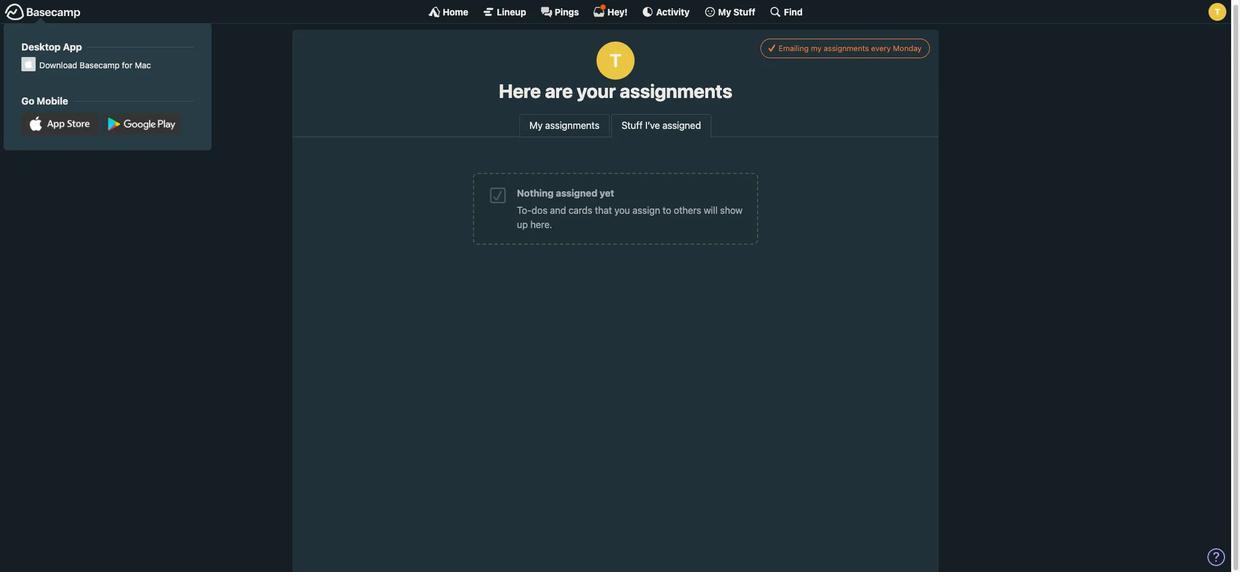 Task type: locate. For each thing, give the bounding box(es) containing it.
assigned right i've
[[662, 120, 701, 131]]

switch accounts image
[[5, 3, 81, 21]]

1 vertical spatial assignments
[[620, 80, 732, 102]]

my down here
[[530, 120, 543, 131]]

assigned up cards
[[556, 188, 597, 199]]

0 vertical spatial assigned
[[662, 120, 701, 131]]

emailing my assignments every monday button
[[761, 39, 930, 58]]

desktop
[[21, 41, 61, 52]]

0 vertical spatial assignments
[[824, 43, 869, 53]]

here are your assignments
[[499, 80, 732, 102]]

activity link
[[642, 6, 690, 18]]

activity
[[656, 6, 690, 17]]

1 horizontal spatial my
[[718, 6, 731, 17]]

mobile
[[37, 95, 68, 106]]

stuff
[[733, 6, 755, 17], [622, 120, 643, 131]]

assigned
[[662, 120, 701, 131], [556, 188, 597, 199]]

my stuff
[[718, 6, 755, 17]]

emailing my assignments every monday
[[779, 43, 922, 53]]

to
[[663, 205, 671, 216]]

my stuff button
[[704, 6, 755, 18]]

my right activity
[[718, 6, 731, 17]]

for
[[122, 60, 132, 70]]

yet
[[600, 188, 614, 199]]

my inside my stuff dropdown button
[[718, 6, 731, 17]]

my inside the my assignments link
[[530, 120, 543, 131]]

show
[[720, 205, 743, 216]]

assignments down are
[[545, 120, 599, 131]]

assignments
[[824, 43, 869, 53], [620, 80, 732, 102], [545, 120, 599, 131]]

1 vertical spatial stuff
[[622, 120, 643, 131]]

are
[[545, 80, 573, 102]]

assignments up stuff i've assigned
[[620, 80, 732, 102]]

you
[[614, 205, 630, 216]]

0 horizontal spatial stuff
[[622, 120, 643, 131]]

stuff left find popup button
[[733, 6, 755, 17]]

cards
[[569, 205, 592, 216]]

1 horizontal spatial assignments
[[620, 80, 732, 102]]

assignments right my
[[824, 43, 869, 53]]

0 vertical spatial stuff
[[733, 6, 755, 17]]

0 vertical spatial my
[[718, 6, 731, 17]]

my assignments link
[[519, 114, 610, 137]]

pings button
[[540, 6, 579, 18]]

my
[[718, 6, 731, 17], [530, 120, 543, 131]]

hey!
[[608, 6, 628, 17]]

1 horizontal spatial stuff
[[733, 6, 755, 17]]

find
[[784, 6, 803, 17]]

stuff i've assigned link
[[611, 114, 711, 138]]

hey! button
[[593, 4, 628, 18]]

2 vertical spatial assignments
[[545, 120, 599, 131]]

tara image
[[1209, 3, 1226, 21]]

assign
[[633, 205, 660, 216]]

basecamp
[[80, 60, 120, 70]]

monday
[[893, 43, 922, 53]]

1 horizontal spatial assigned
[[662, 120, 701, 131]]

0 horizontal spatial assigned
[[556, 188, 597, 199]]

2 horizontal spatial assignments
[[824, 43, 869, 53]]

app
[[63, 41, 82, 52]]

others
[[674, 205, 701, 216]]

tara image
[[597, 42, 635, 80]]

stuff left i've
[[622, 120, 643, 131]]

1 vertical spatial my
[[530, 120, 543, 131]]

0 horizontal spatial my
[[530, 120, 543, 131]]

to-
[[517, 205, 532, 216]]

go
[[21, 95, 34, 106]]

mac
[[135, 60, 151, 70]]



Task type: describe. For each thing, give the bounding box(es) containing it.
download on the play store image
[[103, 113, 181, 136]]

download
[[39, 60, 77, 70]]

lineup link
[[483, 6, 526, 18]]

stuff i've assigned
[[622, 120, 701, 131]]

stuff inside stuff i've assigned link
[[622, 120, 643, 131]]

nothing assigned yet
[[517, 188, 614, 199]]

download basecamp for mac link
[[21, 59, 194, 71]]

will
[[704, 205, 718, 216]]

my
[[811, 43, 822, 53]]

my for my stuff
[[718, 6, 731, 17]]

stuff inside my stuff dropdown button
[[733, 6, 755, 17]]

assignments inside button
[[824, 43, 869, 53]]

here.
[[530, 219, 552, 230]]

download basecamp for mac
[[39, 60, 151, 70]]

nothing
[[517, 188, 554, 199]]

emailing
[[779, 43, 809, 53]]

1 vertical spatial assigned
[[556, 188, 597, 199]]

go mobile
[[21, 95, 68, 106]]

i've
[[645, 120, 660, 131]]

lineup
[[497, 6, 526, 17]]

that
[[595, 205, 612, 216]]

every
[[871, 43, 891, 53]]

desktop app
[[21, 41, 82, 52]]

0 horizontal spatial assignments
[[545, 120, 599, 131]]

download on the app store image
[[21, 113, 99, 136]]

my assignments
[[530, 120, 599, 131]]

here
[[499, 80, 541, 102]]

my for my assignments
[[530, 120, 543, 131]]

home link
[[428, 6, 468, 18]]

and
[[550, 205, 566, 216]]

to-dos and cards that you assign to others will show up here.
[[517, 205, 743, 230]]

main element
[[0, 0, 1231, 150]]

pings
[[555, 6, 579, 17]]

up
[[517, 219, 528, 230]]

home
[[443, 6, 468, 17]]

your
[[577, 80, 616, 102]]

find button
[[770, 6, 803, 18]]

dos
[[532, 205, 547, 216]]



Task type: vqa. For each thing, say whether or not it's contained in the screenshot.
'I've'
yes



